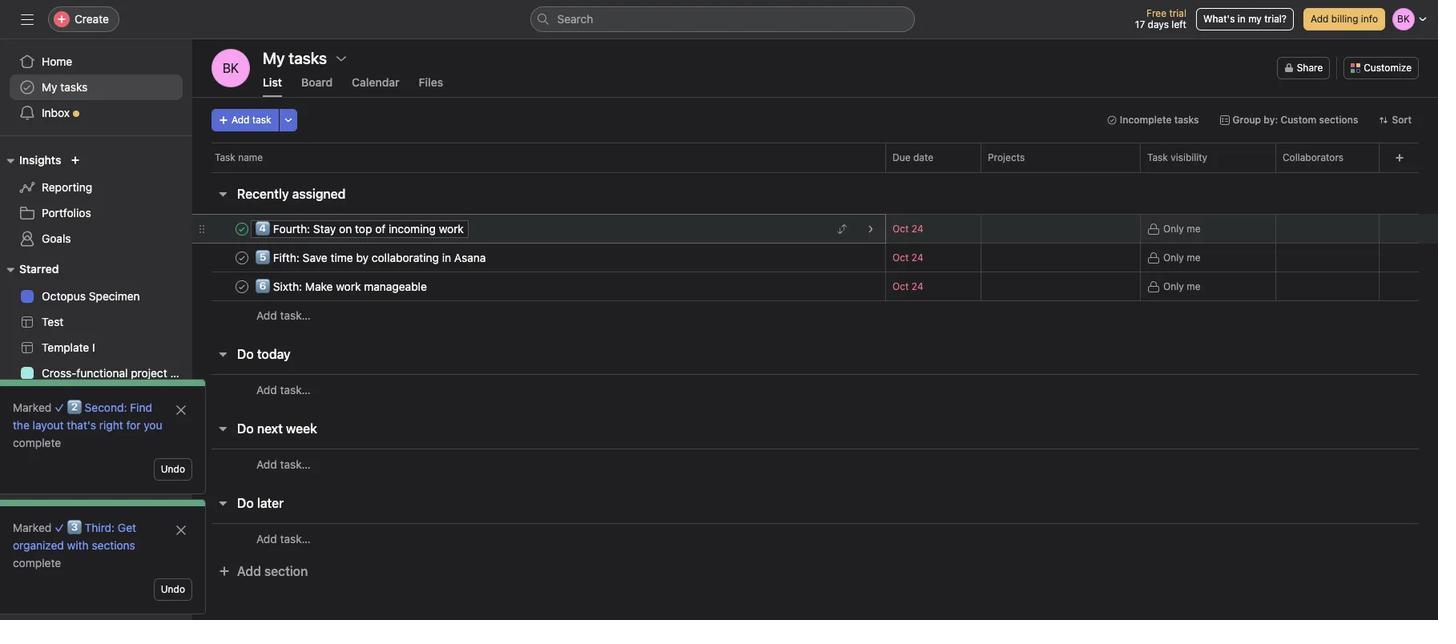 Task type: locate. For each thing, give the bounding box(es) containing it.
add inside add task button
[[232, 114, 250, 126]]

collapse task list for this section image for recently assigned
[[216, 187, 229, 200]]

2 octopus specimen from the top
[[42, 501, 140, 514]]

1 vertical spatial oct 24
[[893, 252, 924, 264]]

0 vertical spatial do
[[237, 347, 254, 361]]

task for task visibility
[[1147, 151, 1168, 163]]

1 horizontal spatial task
[[215, 151, 235, 163]]

task name
[[215, 151, 263, 163]]

3 only from the top
[[1163, 280, 1184, 292]]

add for next's add task… button
[[256, 457, 277, 471]]

1 i from the top
[[92, 341, 95, 354]]

3 oct 24 from the top
[[893, 280, 924, 292]]

3 add task… button from the top
[[256, 456, 311, 473]]

oct 24
[[893, 223, 924, 235], [893, 252, 924, 264], [893, 280, 924, 292]]

1 vertical spatial completed checkbox
[[232, 277, 252, 296]]

1 vertical spatial undo
[[161, 583, 185, 595]]

reporting link
[[10, 175, 183, 200]]

add task… button up today
[[256, 307, 311, 325]]

3 task… from the top
[[280, 457, 311, 471]]

project down you
[[131, 449, 167, 463]]

0 vertical spatial 24
[[912, 223, 924, 235]]

1 vertical spatial template i link
[[10, 418, 183, 444]]

1 vertical spatial me
[[1187, 251, 1201, 263]]

list
[[263, 75, 282, 89]]

task inside task link
[[42, 526, 65, 540]]

undo button down close icon
[[154, 578, 192, 601]]

do inside button
[[237, 421, 254, 436]]

add down 'next' at the bottom left
[[256, 457, 277, 471]]

3 24 from the top
[[912, 280, 924, 292]]

0 horizontal spatial tasks
[[60, 80, 88, 94]]

octopus specimen link up test
[[10, 284, 183, 309]]

2 undo button from the top
[[154, 578, 192, 601]]

2 only me from the top
[[1163, 251, 1201, 263]]

task for task
[[42, 526, 65, 540]]

octopus specimen up third:
[[42, 501, 140, 514]]

2 vertical spatial only me
[[1163, 280, 1201, 292]]

plan
[[170, 366, 192, 380], [170, 449, 192, 463]]

add task…
[[256, 308, 311, 322], [256, 383, 311, 396], [256, 457, 311, 471], [256, 532, 311, 545]]

1 collapse task list for this section image from the top
[[216, 187, 229, 200]]

1 cross-functional project plan from the top
[[42, 366, 192, 380]]

6️⃣ Sixth: Make work manageable text field
[[252, 278, 432, 294]]

add task… up section
[[256, 532, 311, 545]]

3 only me from the top
[[1163, 280, 1201, 292]]

task for task name
[[215, 151, 235, 163]]

functional
[[76, 366, 128, 380], [76, 449, 128, 463]]

i left right
[[92, 424, 95, 437]]

0 vertical spatial oct
[[893, 223, 909, 235]]

0 vertical spatial ✓
[[55, 401, 64, 414]]

1 undo from the top
[[161, 463, 185, 475]]

2 plan from the top
[[170, 449, 192, 463]]

plan inside starred element
[[170, 366, 192, 380]]

1 vertical spatial do
[[237, 421, 254, 436]]

1 vertical spatial octopus
[[42, 501, 86, 514]]

0 vertical spatial project
[[131, 366, 167, 380]]

2 do from the top
[[237, 421, 254, 436]]

2 task… from the top
[[280, 383, 311, 396]]

do next week button
[[237, 414, 317, 443]]

0 vertical spatial only me
[[1163, 222, 1201, 234]]

close image
[[175, 404, 187, 417]]

0 vertical spatial collapse task list for this section image
[[216, 422, 229, 435]]

2 specimen from the top
[[89, 501, 140, 514]]

collapse task list for this section image
[[216, 422, 229, 435], [216, 497, 229, 510]]

tasks
[[60, 80, 88, 94], [1174, 114, 1199, 126]]

collapse task list for this section image
[[216, 187, 229, 200], [216, 348, 229, 361]]

add up add section button
[[256, 532, 277, 545]]

1 vertical spatial sections
[[92, 538, 135, 552]]

0 vertical spatial oct 24
[[893, 223, 924, 235]]

1 specimen from the top
[[89, 289, 140, 303]]

create
[[75, 12, 109, 26]]

tasks for incomplete tasks
[[1174, 114, 1199, 126]]

2 horizontal spatial task
[[1147, 151, 1168, 163]]

2 vertical spatial only
[[1163, 280, 1184, 292]]

1 undo button from the top
[[154, 458, 192, 481]]

task left name
[[215, 151, 235, 163]]

add left the task at the left of page
[[232, 114, 250, 126]]

project inside projects element
[[131, 449, 167, 463]]

collapse task list for this section image down task name
[[216, 187, 229, 200]]

add inside add billing info button
[[1311, 13, 1329, 25]]

template i
[[42, 341, 95, 354], [42, 424, 95, 437]]

0 vertical spatial me
[[1187, 222, 1201, 234]]

2 24 from the top
[[912, 252, 924, 264]]

marked for the
[[13, 401, 55, 414]]

assigned
[[292, 187, 346, 201]]

do for do today
[[237, 347, 254, 361]]

1 template i link from the top
[[10, 335, 183, 361]]

add task… button down today
[[256, 381, 311, 399]]

add task
[[232, 114, 271, 126]]

cross- inside projects element
[[42, 449, 76, 463]]

2 vertical spatial me
[[1187, 280, 1201, 292]]

1 add task… button from the top
[[256, 307, 311, 325]]

1 vertical spatial specimen
[[89, 501, 140, 514]]

2 add task… button from the top
[[256, 381, 311, 399]]

1 functional from the top
[[76, 366, 128, 380]]

✓ 3️⃣ third: get organized with sections link
[[13, 521, 136, 552]]

second:
[[85, 401, 127, 414]]

1 vertical spatial only me
[[1163, 251, 1201, 263]]

1 vertical spatial octopus specimen link
[[10, 495, 183, 521]]

1 horizontal spatial sections
[[1319, 114, 1358, 126]]

0 horizontal spatial projects
[[19, 397, 63, 410]]

insights
[[19, 153, 61, 167]]

what's in my trial?
[[1203, 13, 1287, 25]]

0 vertical spatial plan
[[170, 366, 192, 380]]

✓ left 2️⃣
[[55, 401, 64, 414]]

1 collapse task list for this section image from the top
[[216, 422, 229, 435]]

task inside task name column header
[[215, 151, 235, 163]]

cross-functional project plan up dashboards
[[42, 449, 192, 463]]

0 vertical spatial specimen
[[89, 289, 140, 303]]

1 ✓ from the top
[[55, 401, 64, 414]]

add task… for later
[[256, 532, 311, 545]]

collapse task list for this section image left do later
[[216, 497, 229, 510]]

do
[[237, 347, 254, 361], [237, 421, 254, 436], [237, 496, 254, 510]]

0 vertical spatial undo button
[[154, 458, 192, 481]]

cross-functional project plan
[[42, 366, 192, 380], [42, 449, 192, 463]]

team button
[[0, 554, 48, 574]]

template i inside projects element
[[42, 424, 95, 437]]

completed image down completed image
[[232, 277, 252, 296]]

recently
[[237, 187, 289, 201]]

task…
[[280, 308, 311, 322], [280, 383, 311, 396], [280, 457, 311, 471], [280, 532, 311, 545]]

more actions image
[[283, 115, 293, 125]]

board
[[301, 75, 333, 89]]

1 vertical spatial plan
[[170, 449, 192, 463]]

add task… button for later
[[256, 530, 311, 548]]

0 vertical spatial completed image
[[232, 219, 252, 238]]

complete inside ✓ 2️⃣ second: find the layout that's right for you complete
[[13, 436, 61, 449]]

undo right dashboards
[[161, 463, 185, 475]]

incomplete tasks
[[1120, 114, 1199, 126]]

2 add task… from the top
[[256, 383, 311, 396]]

completed image
[[232, 219, 252, 238], [232, 277, 252, 296]]

add billing info button
[[1304, 8, 1385, 30]]

1 only me from the top
[[1163, 222, 1201, 234]]

me for 'linked projects for 5️⃣ fifth: save time by collaborating in asana' cell
[[1187, 251, 1201, 263]]

completed checkbox for the 6️⃣ sixth: make work manageable text field
[[232, 277, 252, 296]]

Completed checkbox
[[232, 219, 252, 238], [232, 277, 252, 296]]

1 vertical spatial collapse task list for this section image
[[216, 497, 229, 510]]

only
[[1163, 222, 1184, 234], [1163, 251, 1184, 263], [1163, 280, 1184, 292]]

oct 24 for "6️⃣ sixth: make work manageable" cell on the top of page
[[893, 280, 924, 292]]

1 completed image from the top
[[232, 219, 252, 238]]

task left 3️⃣
[[42, 526, 65, 540]]

completed image up completed image
[[232, 219, 252, 238]]

cross-functional project plan link up marketing dashboards
[[10, 444, 192, 470]]

2 cross-functional project plan from the top
[[42, 449, 192, 463]]

1 vertical spatial template
[[42, 424, 89, 437]]

completed image inside "6️⃣ sixth: make work manageable" cell
[[232, 277, 252, 296]]

2 vertical spatial oct 24
[[893, 280, 924, 292]]

undo button for ✓ 2️⃣ second: find the layout that's right for you complete
[[154, 458, 192, 481]]

cross-
[[42, 366, 76, 380], [42, 449, 76, 463]]

octopus
[[42, 289, 86, 303], [42, 501, 86, 514]]

marked up organized
[[13, 521, 55, 534]]

do left later
[[237, 496, 254, 510]]

✓ left 3️⃣
[[55, 521, 64, 534]]

template i inside starred element
[[42, 341, 95, 354]]

2 ✓ from the top
[[55, 521, 64, 534]]

row containing task name
[[192, 143, 1438, 172]]

octopus inside projects element
[[42, 501, 86, 514]]

1 only from the top
[[1163, 222, 1184, 234]]

4 add task… from the top
[[256, 532, 311, 545]]

1 vertical spatial template i
[[42, 424, 95, 437]]

1 24 from the top
[[912, 223, 924, 235]]

undo button
[[154, 458, 192, 481], [154, 578, 192, 601]]

add inside header recently assigned tree grid
[[256, 308, 277, 322]]

0 vertical spatial i
[[92, 341, 95, 354]]

the
[[13, 418, 30, 432]]

2 collapse task list for this section image from the top
[[216, 497, 229, 510]]

2 project from the top
[[131, 449, 167, 463]]

1 cross-functional project plan link from the top
[[10, 361, 192, 386]]

trial?
[[1265, 13, 1287, 25]]

template down 2️⃣
[[42, 424, 89, 437]]

my tasks
[[42, 80, 88, 94]]

4 add task… button from the top
[[256, 530, 311, 548]]

1 plan from the top
[[170, 366, 192, 380]]

2 completed image from the top
[[232, 277, 252, 296]]

1 vertical spatial tasks
[[1174, 114, 1199, 126]]

4 add task… row from the top
[[192, 523, 1438, 554]]

octopus specimen link down marketing dashboards
[[10, 495, 183, 521]]

1 template i from the top
[[42, 341, 95, 354]]

1 me from the top
[[1187, 222, 1201, 234]]

completed checkbox up completed image
[[232, 219, 252, 238]]

0 vertical spatial octopus
[[42, 289, 86, 303]]

1 vertical spatial i
[[92, 424, 95, 437]]

1 vertical spatial complete
[[13, 556, 61, 570]]

add up do today
[[256, 308, 277, 322]]

0 vertical spatial sections
[[1319, 114, 1358, 126]]

info
[[1361, 13, 1378, 25]]

global element
[[0, 39, 192, 135]]

0 horizontal spatial sections
[[92, 538, 135, 552]]

marked for organized
[[13, 521, 55, 534]]

2 i from the top
[[92, 424, 95, 437]]

completed image
[[232, 248, 252, 267]]

0 vertical spatial marked
[[13, 401, 55, 414]]

2 only from the top
[[1163, 251, 1184, 263]]

that's
[[67, 418, 96, 432]]

plan up close image
[[170, 366, 192, 380]]

3 add task… from the top
[[256, 457, 311, 471]]

collapse task list for this section image left 'next' at the bottom left
[[216, 422, 229, 435]]

linked projects for 6️⃣ sixth: make work manageable cell
[[981, 272, 1141, 301]]

organized
[[13, 538, 64, 552]]

template
[[42, 341, 89, 354], [42, 424, 89, 437]]

1 vertical spatial cross-
[[42, 449, 76, 463]]

only me
[[1163, 222, 1201, 234], [1163, 251, 1201, 263], [1163, 280, 1201, 292]]

4 task… from the top
[[280, 532, 311, 545]]

1 add task… from the top
[[256, 308, 311, 322]]

2 vertical spatial 24
[[912, 280, 924, 292]]

files link
[[419, 75, 443, 97]]

0 vertical spatial tasks
[[60, 80, 88, 94]]

2 oct from the top
[[893, 252, 909, 264]]

2 template from the top
[[42, 424, 89, 437]]

add task… button
[[256, 307, 311, 325], [256, 381, 311, 399], [256, 456, 311, 473], [256, 530, 311, 548]]

0 vertical spatial undo
[[161, 463, 185, 475]]

cross- up marketing
[[42, 449, 76, 463]]

oct 24 for 4️⃣ fourth: stay on top of incoming work cell
[[893, 223, 924, 235]]

3 oct from the top
[[893, 280, 909, 292]]

0 vertical spatial template
[[42, 341, 89, 354]]

octopus up test
[[42, 289, 86, 303]]

visibility
[[1171, 151, 1208, 163]]

task
[[252, 114, 271, 126]]

2 template i from the top
[[42, 424, 95, 437]]

completed checkbox inside 4️⃣ fourth: stay on top of incoming work cell
[[232, 219, 252, 238]]

1 complete from the top
[[13, 436, 61, 449]]

right
[[99, 418, 123, 432]]

add left billing
[[1311, 13, 1329, 25]]

tasks inside "incomplete tasks" dropdown button
[[1174, 114, 1199, 126]]

3️⃣
[[67, 521, 82, 534]]

2 octopus from the top
[[42, 501, 86, 514]]

✓ inside ✓ 2️⃣ second: find the layout that's right for you complete
[[55, 401, 64, 414]]

add left section
[[237, 564, 261, 578]]

sections down get
[[92, 538, 135, 552]]

2 oct 24 from the top
[[893, 252, 924, 264]]

i down test link
[[92, 341, 95, 354]]

1 octopus specimen from the top
[[42, 289, 140, 303]]

2 vertical spatial do
[[237, 496, 254, 510]]

i
[[92, 341, 95, 354], [92, 424, 95, 437]]

template down test
[[42, 341, 89, 354]]

undo
[[161, 463, 185, 475], [161, 583, 185, 595]]

1 horizontal spatial tasks
[[1174, 114, 1199, 126]]

0 vertical spatial cross-
[[42, 366, 76, 380]]

project up find
[[131, 366, 167, 380]]

17
[[1135, 18, 1145, 30]]

cross-functional project plan link up "second:"
[[10, 361, 192, 386]]

cross-functional project plan up "second:"
[[42, 366, 192, 380]]

1 vertical spatial cross-functional project plan
[[42, 449, 192, 463]]

1 oct 24 from the top
[[893, 223, 924, 235]]

1 oct from the top
[[893, 223, 909, 235]]

do left today
[[237, 347, 254, 361]]

task visibility
[[1147, 151, 1208, 163]]

2 vertical spatial oct
[[893, 280, 909, 292]]

projects element
[[0, 389, 192, 550]]

3 me from the top
[[1187, 280, 1201, 292]]

add task… button down do next week
[[256, 456, 311, 473]]

1 vertical spatial functional
[[76, 449, 128, 463]]

0 vertical spatial template i link
[[10, 335, 183, 361]]

add task… row for do today
[[192, 374, 1438, 405]]

1 task… from the top
[[280, 308, 311, 322]]

2 me from the top
[[1187, 251, 1201, 263]]

task… up week
[[280, 383, 311, 396]]

1 vertical spatial octopus specimen
[[42, 501, 140, 514]]

week
[[286, 421, 317, 436]]

2 collapse task list for this section image from the top
[[216, 348, 229, 361]]

completed checkbox inside "6️⃣ sixth: make work manageable" cell
[[232, 277, 252, 296]]

octopus specimen inside projects element
[[42, 501, 140, 514]]

octopus specimen link
[[10, 284, 183, 309], [10, 495, 183, 521]]

only me for linked projects for 6️⃣ sixth: make work manageable cell
[[1163, 280, 1201, 292]]

sections inside ✓ 3️⃣ third: get organized with sections complete
[[92, 538, 135, 552]]

octopus specimen up test link
[[42, 289, 140, 303]]

add task… button up section
[[256, 530, 311, 548]]

projects
[[988, 151, 1025, 163], [19, 397, 63, 410]]

completed image for 4️⃣ fourth: stay on top of incoming work text field
[[232, 219, 252, 238]]

0 vertical spatial cross-functional project plan
[[42, 366, 192, 380]]

0 vertical spatial completed checkbox
[[232, 219, 252, 238]]

i inside starred element
[[92, 341, 95, 354]]

tasks right my
[[60, 80, 88, 94]]

completed checkbox down completed image
[[232, 277, 252, 296]]

inbox
[[42, 106, 70, 119]]

3 do from the top
[[237, 496, 254, 510]]

1 vertical spatial collapse task list for this section image
[[216, 348, 229, 361]]

completed image inside 4️⃣ fourth: stay on top of incoming work cell
[[232, 219, 252, 238]]

1 vertical spatial only
[[1163, 251, 1184, 263]]

24
[[912, 223, 924, 235], [912, 252, 924, 264], [912, 280, 924, 292]]

by:
[[1264, 114, 1278, 126]]

1 template from the top
[[42, 341, 89, 354]]

cross- inside starred element
[[42, 366, 76, 380]]

template i link down test
[[10, 335, 183, 361]]

1 vertical spatial projects
[[19, 397, 63, 410]]

task… up today
[[280, 308, 311, 322]]

plan down close image
[[170, 449, 192, 463]]

0 vertical spatial template i
[[42, 341, 95, 354]]

0 vertical spatial complete
[[13, 436, 61, 449]]

my tasks link
[[10, 75, 183, 100]]

2 add task… row from the top
[[192, 374, 1438, 405]]

undo for ✓ 2️⃣ second: find the layout that's right for you complete
[[161, 463, 185, 475]]

row
[[192, 143, 1438, 172], [212, 171, 1419, 173], [192, 213, 1438, 245], [192, 242, 1438, 274], [192, 270, 1438, 302]]

2 cross- from the top
[[42, 449, 76, 463]]

sections
[[1319, 114, 1358, 126], [92, 538, 135, 552]]

1 vertical spatial completed image
[[232, 277, 252, 296]]

2 complete from the top
[[13, 556, 61, 570]]

2 marked from the top
[[13, 521, 55, 534]]

only for 'linked projects for 5️⃣ fifth: save time by collaborating in asana' cell
[[1163, 251, 1184, 263]]

2 functional from the top
[[76, 449, 128, 463]]

share button
[[1277, 57, 1330, 79]]

do for do next week
[[237, 421, 254, 436]]

add for add billing info button
[[1311, 13, 1329, 25]]

2 octopus specimen link from the top
[[10, 495, 183, 521]]

task… for next
[[280, 457, 311, 471]]

functional up "second:"
[[76, 366, 128, 380]]

me
[[1187, 222, 1201, 234], [1187, 251, 1201, 263], [1187, 280, 1201, 292]]

undo down close icon
[[161, 583, 185, 595]]

✓ inside ✓ 3️⃣ third: get organized with sections complete
[[55, 521, 64, 534]]

do left 'next' at the bottom left
[[237, 421, 254, 436]]

0 vertical spatial projects
[[988, 151, 1025, 163]]

task left visibility
[[1147, 151, 1168, 163]]

add down do today
[[256, 383, 277, 396]]

i inside projects element
[[92, 424, 95, 437]]

complete down organized
[[13, 556, 61, 570]]

1 octopus from the top
[[42, 289, 86, 303]]

0 vertical spatial only
[[1163, 222, 1184, 234]]

complete
[[13, 436, 61, 449], [13, 556, 61, 570]]

marked
[[13, 401, 55, 414], [13, 521, 55, 534]]

specimen up test link
[[89, 289, 140, 303]]

specimen up get
[[89, 501, 140, 514]]

oct for 4️⃣ fourth: stay on top of incoming work cell
[[893, 223, 909, 235]]

1 vertical spatial project
[[131, 449, 167, 463]]

✓ for 2️⃣
[[55, 401, 64, 414]]

add task… down do next week
[[256, 457, 311, 471]]

template i down 2️⃣
[[42, 424, 95, 437]]

1 vertical spatial 24
[[912, 252, 924, 264]]

undo button down you
[[154, 458, 192, 481]]

1 do from the top
[[237, 347, 254, 361]]

1 project from the top
[[131, 366, 167, 380]]

1 vertical spatial ✓
[[55, 521, 64, 534]]

0 vertical spatial octopus specimen
[[42, 289, 140, 303]]

1 vertical spatial undo button
[[154, 578, 192, 601]]

oct for "6️⃣ sixth: make work manageable" cell on the top of page
[[893, 280, 909, 292]]

starred button
[[0, 260, 59, 279]]

cross- up 2️⃣
[[42, 366, 76, 380]]

task… down week
[[280, 457, 311, 471]]

3 add task… row from the top
[[192, 449, 1438, 479]]

0 vertical spatial collapse task list for this section image
[[216, 187, 229, 200]]

2 template i link from the top
[[10, 418, 183, 444]]

collapse task list for this section image for do later
[[216, 497, 229, 510]]

me for linked projects for 6️⃣ sixth: make work manageable cell
[[1187, 280, 1201, 292]]

5️⃣ Fifth: Save time by collaborating in Asana text field
[[252, 250, 491, 266]]

test
[[42, 315, 63, 329]]

project inside starred element
[[131, 366, 167, 380]]

add task… row
[[192, 300, 1438, 330], [192, 374, 1438, 405], [192, 449, 1438, 479], [192, 523, 1438, 554]]

custom
[[1281, 114, 1317, 126]]

0 horizontal spatial task
[[42, 526, 65, 540]]

header recently assigned tree grid
[[192, 213, 1438, 330]]

1 completed checkbox from the top
[[232, 219, 252, 238]]

today
[[257, 347, 291, 361]]

1 marked from the top
[[13, 401, 55, 414]]

octopus up 3️⃣
[[42, 501, 86, 514]]

1 vertical spatial marked
[[13, 521, 55, 534]]

specimen
[[89, 289, 140, 303], [89, 501, 140, 514]]

functional up marketing dashboards
[[76, 449, 128, 463]]

sections right the custom
[[1319, 114, 1358, 126]]

1 cross- from the top
[[42, 366, 76, 380]]

due date
[[893, 151, 934, 163]]

add task… down today
[[256, 383, 311, 396]]

template i down test
[[42, 341, 95, 354]]

tasks inside my tasks link
[[60, 80, 88, 94]]

template i link down "second:"
[[10, 418, 183, 444]]

add task… up today
[[256, 308, 311, 322]]

0 vertical spatial cross-functional project plan link
[[10, 361, 192, 386]]

tasks up visibility
[[1174, 114, 1199, 126]]

task… up section
[[280, 532, 311, 545]]

task
[[215, 151, 235, 163], [1147, 151, 1168, 163], [42, 526, 65, 540]]

layout
[[33, 418, 64, 432]]

home link
[[10, 49, 183, 75]]

board link
[[301, 75, 333, 97]]

0 vertical spatial functional
[[76, 366, 128, 380]]

free
[[1147, 7, 1167, 19]]

2 undo from the top
[[161, 583, 185, 595]]

marked up the at the left bottom
[[13, 401, 55, 414]]

sections inside popup button
[[1319, 114, 1358, 126]]

collapse task list for this section image left do today
[[216, 348, 229, 361]]

1 vertical spatial oct
[[893, 252, 909, 264]]

left
[[1172, 18, 1187, 30]]

complete down layout
[[13, 436, 61, 449]]

1 vertical spatial cross-functional project plan link
[[10, 444, 192, 470]]

✓
[[55, 401, 64, 414], [55, 521, 64, 534]]

0 vertical spatial octopus specimen link
[[10, 284, 183, 309]]

2 completed checkbox from the top
[[232, 277, 252, 296]]



Task type: vqa. For each thing, say whether or not it's contained in the screenshot.
What'S In My Trial?
yes



Task type: describe. For each thing, give the bounding box(es) containing it.
home
[[42, 54, 72, 68]]

i for 2nd template i link
[[92, 424, 95, 437]]

24 for 4️⃣ fourth: stay on top of incoming work cell
[[912, 223, 924, 235]]

template inside projects element
[[42, 424, 89, 437]]

do later button
[[237, 489, 284, 518]]

undo for ✓ 3️⃣ third: get organized with sections complete
[[161, 583, 185, 595]]

24 for "6️⃣ sixth: make work manageable" cell on the top of page
[[912, 280, 924, 292]]

later
[[257, 496, 284, 510]]

add for add task… button corresponding to later
[[256, 532, 277, 545]]

projects inside dropdown button
[[19, 397, 63, 410]]

in
[[1238, 13, 1246, 25]]

add task… button inside header recently assigned tree grid
[[256, 307, 311, 325]]

oct for the 5️⃣ fifth: save time by collaborating in asana cell
[[893, 252, 909, 264]]

collapse task list for this section image for do today
[[216, 348, 229, 361]]

bk
[[223, 61, 239, 75]]

days
[[1148, 18, 1169, 30]]

create button
[[48, 6, 119, 32]]

find
[[130, 401, 152, 414]]

test link
[[10, 309, 183, 335]]

third:
[[85, 521, 115, 534]]

my tasks
[[263, 49, 327, 67]]

section
[[264, 564, 308, 578]]

4️⃣ fourth: stay on top of incoming work cell
[[192, 214, 886, 244]]

do later
[[237, 496, 284, 510]]

customize button
[[1344, 57, 1419, 79]]

functional inside projects element
[[76, 449, 128, 463]]

completed checkbox for 4️⃣ fourth: stay on top of incoming work text field
[[232, 219, 252, 238]]

free trial 17 days left
[[1135, 7, 1187, 30]]

task name column header
[[212, 143, 890, 172]]

undo button for ✓ 3️⃣ third: get organized with sections complete
[[154, 578, 192, 601]]

goals link
[[10, 226, 183, 252]]

what's
[[1203, 13, 1235, 25]]

dashboards
[[96, 475, 157, 489]]

24 for the 5️⃣ fifth: save time by collaborating in asana cell
[[912, 252, 924, 264]]

calendar
[[352, 75, 400, 89]]

1 horizontal spatial projects
[[988, 151, 1025, 163]]

specimen inside starred element
[[89, 289, 140, 303]]

calendar link
[[352, 75, 400, 97]]

do for do later
[[237, 496, 254, 510]]

trial
[[1169, 7, 1187, 19]]

list link
[[263, 75, 282, 97]]

files
[[419, 75, 443, 89]]

customize
[[1364, 62, 1412, 74]]

octopus specimen inside starred element
[[42, 289, 140, 303]]

recently assigned button
[[237, 179, 346, 208]]

add for add task… button inside the header recently assigned tree grid
[[256, 308, 277, 322]]

1 octopus specimen link from the top
[[10, 284, 183, 309]]

cross-functional project plan inside projects element
[[42, 449, 192, 463]]

marketing dashboards
[[42, 475, 157, 489]]

add task… for next
[[256, 457, 311, 471]]

linked projects for 4️⃣ fourth: stay on top of incoming work cell
[[981, 214, 1141, 244]]

new image
[[71, 155, 80, 165]]

tasks for my tasks
[[60, 80, 88, 94]]

octopus inside starred element
[[42, 289, 86, 303]]

add for add task… button related to today
[[256, 383, 277, 396]]

marketing
[[42, 475, 93, 489]]

billing
[[1332, 13, 1359, 25]]

my
[[42, 80, 57, 94]]

projects button
[[0, 394, 63, 413]]

team
[[19, 557, 48, 570]]

sort
[[1392, 114, 1412, 126]]

1 add task… row from the top
[[192, 300, 1438, 330]]

add task… for today
[[256, 383, 311, 396]]

show options image
[[335, 52, 348, 65]]

task link
[[10, 521, 183, 546]]

name
[[238, 151, 263, 163]]

add task button
[[212, 109, 279, 131]]

due
[[893, 151, 911, 163]]

linked projects for 5️⃣ fifth: save time by collaborating in asana cell
[[981, 243, 1141, 272]]

search button
[[530, 6, 915, 32]]

hide sidebar image
[[21, 13, 34, 26]]

add task… button for today
[[256, 381, 311, 399]]

only for linked projects for 4️⃣ fourth: stay on top of incoming work 'cell'
[[1163, 222, 1184, 234]]

collapse task list for this section image for do next week
[[216, 422, 229, 435]]

date
[[913, 151, 934, 163]]

add inside add section button
[[237, 564, 261, 578]]

me for linked projects for 4️⃣ fourth: stay on top of incoming work 'cell'
[[1187, 222, 1201, 234]]

incomplete tasks button
[[1100, 109, 1206, 131]]

add task… button for next
[[256, 456, 311, 473]]

share
[[1297, 62, 1323, 74]]

✓ for 3️⃣
[[55, 521, 64, 534]]

✓ 2️⃣ second: find the layout that's right for you link
[[13, 401, 162, 432]]

complete inside ✓ 3️⃣ third: get organized with sections complete
[[13, 556, 61, 570]]

portfolios
[[42, 206, 91, 220]]

add task… inside header recently assigned tree grid
[[256, 308, 311, 322]]

4️⃣ Fourth: Stay on top of incoming work text field
[[252, 221, 469, 237]]

move tasks between sections image
[[837, 224, 847, 234]]

incomplete
[[1120, 114, 1172, 126]]

search
[[557, 12, 593, 26]]

bk button
[[212, 49, 250, 87]]

5️⃣ fifth: save time by collaborating in asana cell
[[192, 243, 886, 272]]

Completed checkbox
[[232, 248, 252, 267]]

i for second template i link from the bottom of the page
[[92, 341, 95, 354]]

collaborators
[[1283, 151, 1344, 163]]

sort button
[[1372, 109, 1419, 131]]

task… inside header recently assigned tree grid
[[280, 308, 311, 322]]

marketing dashboards link
[[10, 470, 183, 495]]

inbox link
[[10, 100, 183, 126]]

close image
[[175, 524, 187, 537]]

completed image for the 6️⃣ sixth: make work manageable text field
[[232, 277, 252, 296]]

insights button
[[0, 151, 61, 170]]

starred
[[19, 262, 59, 276]]

only me for linked projects for 4️⃣ fourth: stay on top of incoming work 'cell'
[[1163, 222, 1201, 234]]

only me for 'linked projects for 5️⃣ fifth: save time by collaborating in asana' cell
[[1163, 251, 1201, 263]]

template inside starred element
[[42, 341, 89, 354]]

next
[[257, 421, 283, 436]]

add task… row for do next week
[[192, 449, 1438, 479]]

search list box
[[530, 6, 915, 32]]

group
[[1233, 114, 1261, 126]]

functional inside starred element
[[76, 366, 128, 380]]

cross-functional project plan inside starred element
[[42, 366, 192, 380]]

goals
[[42, 232, 71, 245]]

starred element
[[0, 255, 192, 389]]

add task… row for do later
[[192, 523, 1438, 554]]

add field image
[[1395, 153, 1404, 163]]

group by: custom sections button
[[1213, 109, 1366, 131]]

oct 24 for the 5️⃣ fifth: save time by collaborating in asana cell
[[893, 252, 924, 264]]

only for linked projects for 6️⃣ sixth: make work manageable cell
[[1163, 280, 1184, 292]]

with
[[67, 538, 89, 552]]

do next week
[[237, 421, 317, 436]]

get
[[118, 521, 136, 534]]

do today button
[[237, 340, 291, 369]]

2 cross-functional project plan link from the top
[[10, 444, 192, 470]]

my
[[1248, 13, 1262, 25]]

for
[[126, 418, 141, 432]]

specimen inside projects element
[[89, 501, 140, 514]]

6️⃣ sixth: make work manageable cell
[[192, 272, 886, 301]]

details image
[[866, 224, 876, 234]]

task… for today
[[280, 383, 311, 396]]

group by: custom sections
[[1233, 114, 1358, 126]]

insights element
[[0, 146, 192, 255]]

add section button
[[212, 557, 314, 586]]

✓ 2️⃣ second: find the layout that's right for you complete
[[13, 401, 162, 449]]

recently assigned
[[237, 187, 346, 201]]

do today
[[237, 347, 291, 361]]

portfolios link
[[10, 200, 183, 226]]

what's in my trial? button
[[1196, 8, 1294, 30]]

plan inside projects element
[[170, 449, 192, 463]]

2️⃣
[[67, 401, 82, 414]]

task… for later
[[280, 532, 311, 545]]



